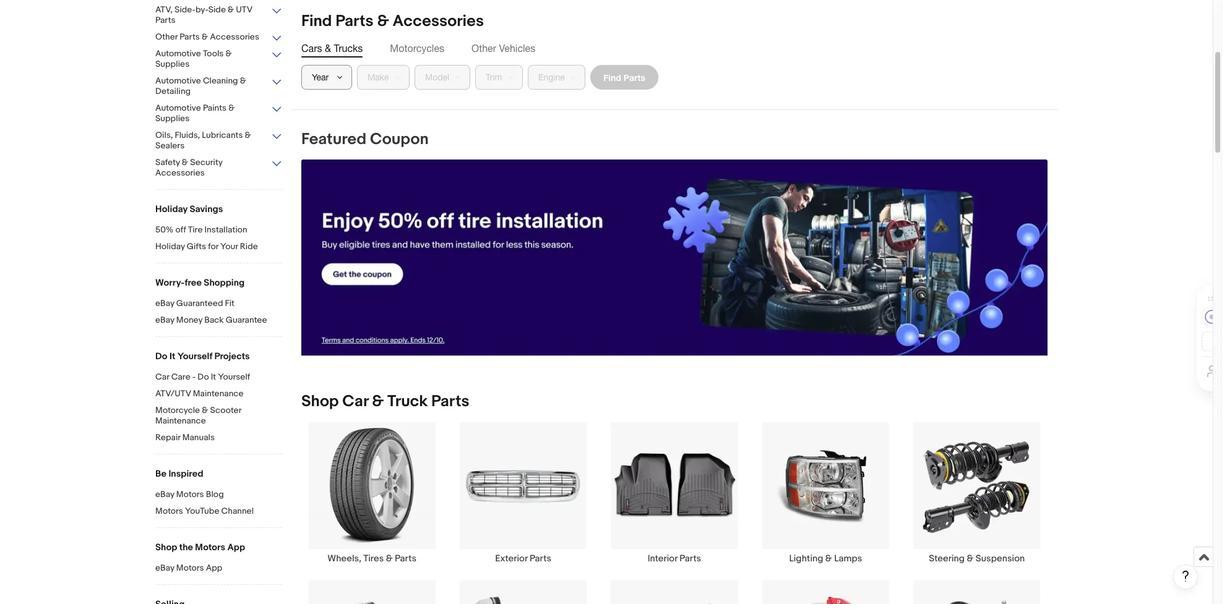 Task type: vqa. For each thing, say whether or not it's contained in the screenshot.
CARD
no



Task type: locate. For each thing, give the bounding box(es) containing it.
1 vertical spatial holiday
[[155, 241, 185, 252]]

lighting & lamps
[[790, 554, 863, 565]]

app
[[227, 542, 245, 554], [206, 563, 222, 574]]

ebay down shop the motors app
[[155, 563, 174, 574]]

1 horizontal spatial find
[[604, 72, 621, 83]]

app down shop the motors app
[[206, 563, 222, 574]]

manuals
[[182, 433, 215, 443]]

car
[[155, 372, 169, 383], [342, 393, 369, 412]]

50% off tire installation link
[[155, 225, 282, 236]]

automotive
[[155, 48, 201, 59], [155, 76, 201, 86], [155, 103, 201, 113]]

holiday savings
[[155, 204, 223, 215]]

yourself down projects
[[218, 372, 250, 383]]

0 horizontal spatial shop
[[155, 542, 177, 554]]

tires
[[364, 554, 384, 565]]

ebay down worry-
[[155, 298, 174, 309]]

& inside tab list
[[325, 43, 331, 54]]

motors left youtube
[[155, 506, 183, 517]]

by-
[[196, 4, 208, 15]]

oils,
[[155, 130, 173, 141]]

accessories down sealers
[[155, 168, 205, 178]]

1 vertical spatial app
[[206, 563, 222, 574]]

1 vertical spatial car
[[342, 393, 369, 412]]

guaranteed
[[176, 298, 223, 309]]

holiday
[[155, 204, 188, 215], [155, 241, 185, 252]]

shop for shop car & truck parts
[[301, 393, 339, 412]]

it up care
[[170, 351, 175, 363]]

0 vertical spatial other
[[155, 32, 178, 42]]

2 automotive from the top
[[155, 76, 201, 86]]

automotive down detailing
[[155, 103, 201, 113]]

find
[[301, 12, 332, 31], [604, 72, 621, 83]]

supplies up detailing
[[155, 59, 190, 69]]

do it yourself projects
[[155, 351, 250, 363]]

1 vertical spatial do
[[198, 372, 209, 383]]

holiday up 50% at top
[[155, 204, 188, 215]]

automotive cleaning & detailing button
[[155, 76, 282, 98]]

automotive paints & supplies button
[[155, 103, 282, 125]]

other left vehicles
[[472, 43, 497, 54]]

do up atv/utv
[[155, 351, 168, 363]]

yourself
[[177, 351, 212, 363], [218, 372, 250, 383]]

1 horizontal spatial shop
[[301, 393, 339, 412]]

safety
[[155, 157, 180, 168]]

cars
[[301, 43, 322, 54]]

installation
[[205, 225, 247, 235]]

1 horizontal spatial other
[[472, 43, 497, 54]]

1 vertical spatial find
[[604, 72, 621, 83]]

accessories down atv, side-by-side & utv parts dropdown button
[[210, 32, 259, 42]]

savings
[[190, 204, 223, 215]]

1 horizontal spatial car
[[342, 393, 369, 412]]

money
[[176, 315, 203, 326]]

repair
[[155, 433, 181, 443]]

1 holiday from the top
[[155, 204, 188, 215]]

ebay motors app
[[155, 563, 222, 574]]

2 vertical spatial automotive
[[155, 103, 201, 113]]

0 horizontal spatial other
[[155, 32, 178, 42]]

shop
[[301, 393, 339, 412], [155, 542, 177, 554]]

1 vertical spatial automotive
[[155, 76, 201, 86]]

exterior parts
[[495, 554, 552, 565]]

&
[[228, 4, 234, 15], [377, 12, 389, 31], [202, 32, 208, 42], [325, 43, 331, 54], [226, 48, 232, 59], [240, 76, 246, 86], [229, 103, 235, 113], [245, 130, 251, 141], [182, 157, 188, 168], [372, 393, 384, 412], [202, 405, 208, 416], [386, 554, 393, 565], [826, 554, 833, 565], [967, 554, 974, 565]]

1 horizontal spatial accessories
[[210, 32, 259, 42]]

motorcycle
[[155, 405, 200, 416]]

1 vertical spatial accessories
[[210, 32, 259, 42]]

holiday inside 50% off tire installation holiday gifts for your ride
[[155, 241, 185, 252]]

ebay for ebay motors app
[[155, 563, 174, 574]]

0 horizontal spatial yourself
[[177, 351, 212, 363]]

car left truck
[[342, 393, 369, 412]]

supplies up oils,
[[155, 113, 190, 124]]

maintenance up repair
[[155, 416, 206, 427]]

0 vertical spatial it
[[170, 351, 175, 363]]

2 holiday from the top
[[155, 241, 185, 252]]

1 vertical spatial shop
[[155, 542, 177, 554]]

ride
[[240, 241, 258, 252]]

supplies
[[155, 59, 190, 69], [155, 113, 190, 124]]

0 horizontal spatial find
[[301, 12, 332, 31]]

accessories up motorcycles
[[393, 12, 484, 31]]

0 vertical spatial find
[[301, 12, 332, 31]]

4 ebay from the top
[[155, 563, 174, 574]]

security
[[190, 157, 223, 168]]

0 vertical spatial supplies
[[155, 59, 190, 69]]

3 ebay from the top
[[155, 490, 174, 500]]

1 vertical spatial yourself
[[218, 372, 250, 383]]

find inside button
[[604, 72, 621, 83]]

2 ebay from the top
[[155, 315, 174, 326]]

parts inside "link"
[[530, 554, 552, 565]]

accessories
[[393, 12, 484, 31], [210, 32, 259, 42], [155, 168, 205, 178]]

steering & suspension link
[[902, 422, 1053, 565]]

maintenance down the car care - do it yourself link
[[193, 389, 244, 399]]

0 horizontal spatial accessories
[[155, 168, 205, 178]]

atv/utv
[[155, 389, 191, 399]]

None text field
[[301, 160, 1048, 357]]

blog
[[206, 490, 224, 500]]

1 horizontal spatial app
[[227, 542, 245, 554]]

be
[[155, 469, 167, 480]]

youtube
[[185, 506, 219, 517]]

motors down the "the"
[[176, 563, 204, 574]]

motors
[[176, 490, 204, 500], [155, 506, 183, 517], [195, 542, 225, 554], [176, 563, 204, 574]]

maintenance
[[193, 389, 244, 399], [155, 416, 206, 427]]

0 horizontal spatial car
[[155, 372, 169, 383]]

1 ebay from the top
[[155, 298, 174, 309]]

do
[[155, 351, 168, 363], [198, 372, 209, 383]]

parts inside button
[[624, 72, 646, 83]]

wheels, tires & parts link
[[297, 422, 448, 565]]

1 vertical spatial it
[[211, 372, 216, 383]]

1 vertical spatial other
[[472, 43, 497, 54]]

0 horizontal spatial app
[[206, 563, 222, 574]]

it inside car care - do it yourself atv/utv maintenance motorcycle & scooter maintenance repair manuals
[[211, 372, 216, 383]]

50%
[[155, 225, 174, 235]]

detailing
[[155, 86, 191, 97]]

automotive left 'tools'
[[155, 48, 201, 59]]

0 vertical spatial do
[[155, 351, 168, 363]]

lighting & lamps link
[[750, 422, 902, 565]]

off
[[176, 225, 186, 235]]

2 supplies from the top
[[155, 113, 190, 124]]

2 horizontal spatial accessories
[[393, 12, 484, 31]]

holiday down 50% at top
[[155, 241, 185, 252]]

0 vertical spatial holiday
[[155, 204, 188, 215]]

1 vertical spatial supplies
[[155, 113, 190, 124]]

utv
[[236, 4, 252, 15]]

ebay down be
[[155, 490, 174, 500]]

ebay
[[155, 298, 174, 309], [155, 315, 174, 326], [155, 490, 174, 500], [155, 563, 174, 574]]

motors up youtube
[[176, 490, 204, 500]]

for
[[208, 241, 219, 252]]

ebay inside ebay motors blog motors youtube channel
[[155, 490, 174, 500]]

steering & suspension
[[929, 554, 1025, 565]]

shopping
[[204, 277, 245, 289]]

find parts & accessories
[[301, 12, 484, 31]]

parts
[[336, 12, 374, 31], [155, 15, 176, 25], [180, 32, 200, 42], [624, 72, 646, 83], [432, 393, 470, 412], [395, 554, 417, 565], [530, 554, 552, 565], [680, 554, 702, 565]]

1 horizontal spatial do
[[198, 372, 209, 383]]

1 horizontal spatial yourself
[[218, 372, 250, 383]]

atv, side-by-side & utv parts button
[[155, 4, 282, 27]]

tab list
[[301, 41, 1048, 55]]

app up ebay motors app link
[[227, 542, 245, 554]]

shop for shop the motors app
[[155, 542, 177, 554]]

guarantee
[[226, 315, 267, 326]]

0 vertical spatial automotive
[[155, 48, 201, 59]]

yourself up -
[[177, 351, 212, 363]]

truck
[[388, 393, 428, 412]]

ebay left money
[[155, 315, 174, 326]]

do right -
[[198, 372, 209, 383]]

0 vertical spatial shop
[[301, 393, 339, 412]]

it up atv/utv maintenance link
[[211, 372, 216, 383]]

car left care
[[155, 372, 169, 383]]

other vehicles
[[472, 43, 536, 54]]

coupon
[[370, 130, 429, 149]]

1 horizontal spatial it
[[211, 372, 216, 383]]

cleaning
[[203, 76, 238, 86]]

other down atv,
[[155, 32, 178, 42]]

tab list containing cars & trucks
[[301, 41, 1048, 55]]

0 vertical spatial car
[[155, 372, 169, 383]]

automotive left cleaning on the left of page
[[155, 76, 201, 86]]

& inside car care - do it yourself atv/utv maintenance motorcycle & scooter maintenance repair manuals
[[202, 405, 208, 416]]

do inside car care - do it yourself atv/utv maintenance motorcycle & scooter maintenance repair manuals
[[198, 372, 209, 383]]

0 horizontal spatial do
[[155, 351, 168, 363]]



Task type: describe. For each thing, give the bounding box(es) containing it.
inspired
[[169, 469, 203, 480]]

find parts
[[604, 72, 646, 83]]

tools
[[203, 48, 224, 59]]

channel
[[221, 506, 254, 517]]

side-
[[175, 4, 196, 15]]

your
[[220, 241, 238, 252]]

-
[[192, 372, 196, 383]]

lubricants
[[202, 130, 243, 141]]

atv,
[[155, 4, 173, 15]]

car care - do it yourself link
[[155, 372, 282, 384]]

ebay for ebay guaranteed fit ebay money back guarantee
[[155, 298, 174, 309]]

find for find parts
[[604, 72, 621, 83]]

fluids,
[[175, 130, 200, 141]]

lighting
[[790, 554, 824, 565]]

interior
[[648, 554, 678, 565]]

0 vertical spatial maintenance
[[193, 389, 244, 399]]

repair manuals link
[[155, 433, 282, 444]]

other inside tab list
[[472, 43, 497, 54]]

featured coupon
[[301, 130, 429, 149]]

suspension
[[976, 554, 1025, 565]]

car inside car care - do it yourself atv/utv maintenance motorcycle & scooter maintenance repair manuals
[[155, 372, 169, 383]]

ebay motors blog motors youtube channel
[[155, 490, 254, 517]]

worry-
[[155, 277, 185, 289]]

gifts
[[187, 241, 206, 252]]

yourself inside car care - do it yourself atv/utv maintenance motorcycle & scooter maintenance repair manuals
[[218, 372, 250, 383]]

tire
[[188, 225, 203, 235]]

motors youtube channel link
[[155, 506, 282, 518]]

motorcycle & scooter maintenance link
[[155, 405, 282, 428]]

interior parts link
[[599, 422, 750, 565]]

motors up ebay motors app link
[[195, 542, 225, 554]]

fit
[[225, 298, 235, 309]]

50% off tire installation holiday gifts for your ride
[[155, 225, 258, 252]]

safety & security accessories button
[[155, 157, 282, 180]]

oils, fluids, lubricants & sealers button
[[155, 130, 282, 152]]

featured
[[301, 130, 367, 149]]

help, opens dialogs image
[[1180, 571, 1192, 583]]

projects
[[214, 351, 250, 363]]

find parts button
[[591, 65, 659, 90]]

1 supplies from the top
[[155, 59, 190, 69]]

care
[[171, 372, 190, 383]]

exterior
[[495, 554, 528, 565]]

0 vertical spatial yourself
[[177, 351, 212, 363]]

other parts & accessories button
[[155, 32, 282, 43]]

3 automotive from the top
[[155, 103, 201, 113]]

1 vertical spatial maintenance
[[155, 416, 206, 427]]

1 automotive from the top
[[155, 48, 201, 59]]

vehicles
[[499, 43, 536, 54]]

holiday gifts for your ride link
[[155, 241, 282, 253]]

worry-free shopping
[[155, 277, 245, 289]]

paints
[[203, 103, 227, 113]]

free
[[185, 277, 202, 289]]

exterior parts link
[[448, 422, 599, 565]]

other inside atv, side-by-side & utv parts other parts & accessories automotive tools & supplies automotive cleaning & detailing automotive paints & supplies oils, fluids, lubricants & sealers safety & security accessories
[[155, 32, 178, 42]]

enjoy 50% off tire installation image
[[301, 160, 1048, 356]]

ebay motors app link
[[155, 563, 282, 575]]

0 vertical spatial accessories
[[393, 12, 484, 31]]

ebay guaranteed fit ebay money back guarantee
[[155, 298, 267, 326]]

the
[[179, 542, 193, 554]]

atv, side-by-side & utv parts other parts & accessories automotive tools & supplies automotive cleaning & detailing automotive paints & supplies oils, fluids, lubricants & sealers safety & security accessories
[[155, 4, 259, 178]]

wheels, tires & parts
[[328, 554, 417, 565]]

lamps
[[835, 554, 863, 565]]

back
[[204, 315, 224, 326]]

motorcycles
[[390, 43, 444, 54]]

steering
[[929, 554, 965, 565]]

interior parts
[[648, 554, 702, 565]]

shop car & truck parts
[[301, 393, 470, 412]]

2 vertical spatial accessories
[[155, 168, 205, 178]]

0 horizontal spatial it
[[170, 351, 175, 363]]

car care - do it yourself atv/utv maintenance motorcycle & scooter maintenance repair manuals
[[155, 372, 250, 443]]

automotive tools & supplies button
[[155, 48, 282, 71]]

ebay guaranteed fit link
[[155, 298, 282, 310]]

trucks
[[334, 43, 363, 54]]

scooter
[[210, 405, 241, 416]]

be inspired
[[155, 469, 203, 480]]

shop the motors app
[[155, 542, 245, 554]]

atv/utv maintenance link
[[155, 389, 282, 401]]

ebay motors blog link
[[155, 490, 282, 501]]

sealers
[[155, 141, 185, 151]]

side
[[208, 4, 226, 15]]

cars & trucks
[[301, 43, 363, 54]]

wheels,
[[328, 554, 361, 565]]

find for find parts & accessories
[[301, 12, 332, 31]]

0 vertical spatial app
[[227, 542, 245, 554]]

ebay for ebay motors blog motors youtube channel
[[155, 490, 174, 500]]

ebay money back guarantee link
[[155, 315, 282, 327]]



